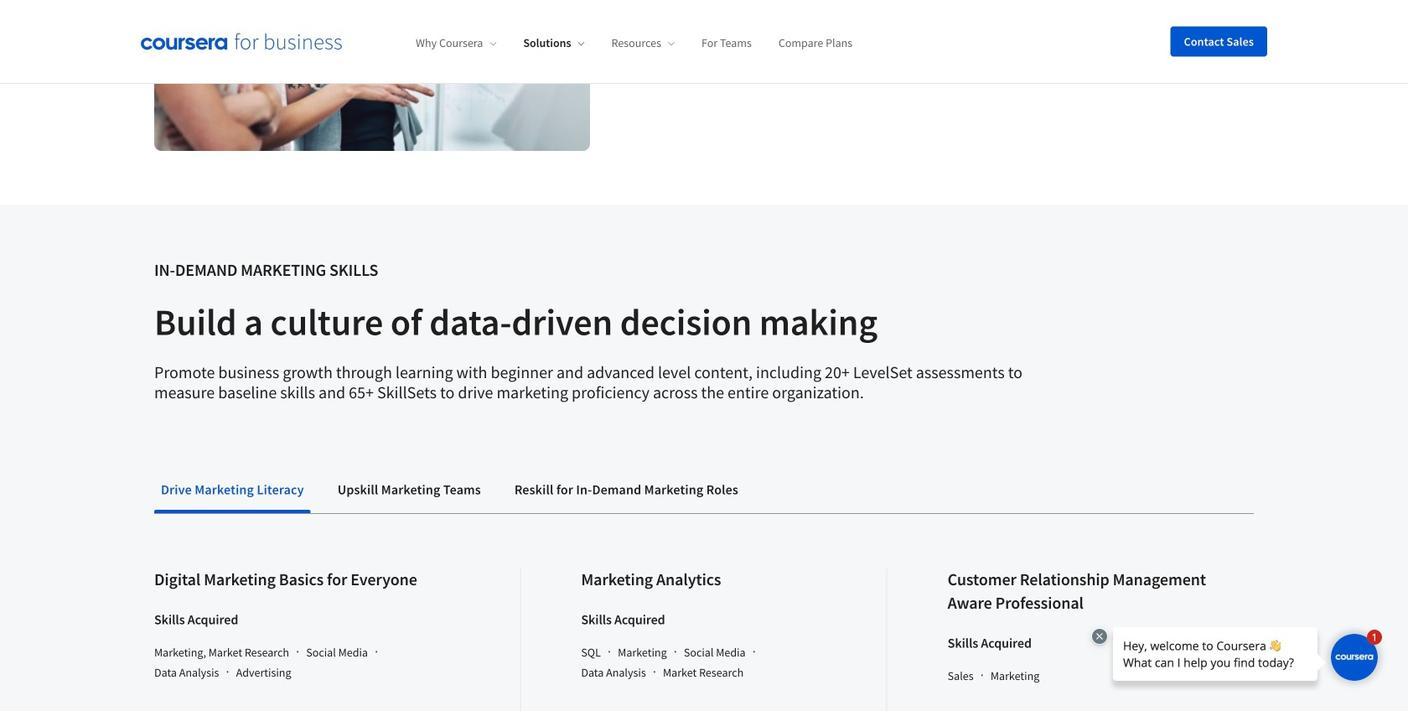 Task type: locate. For each thing, give the bounding box(es) containing it.
tab panel
[[154, 514, 1255, 711]]

coursera for business image
[[141, 33, 342, 50]]

content tabs tab list
[[154, 470, 1255, 513]]



Task type: vqa. For each thing, say whether or not it's contained in the screenshot.
the "Content tabs" tab list
yes



